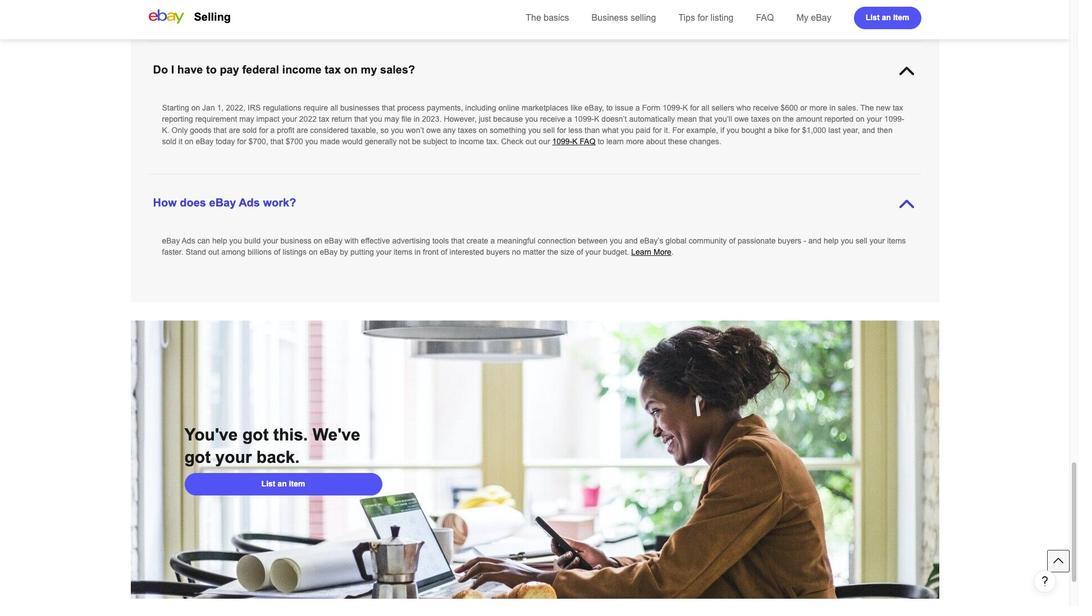 Task type: locate. For each thing, give the bounding box(es) containing it.
receive down marketplaces
[[540, 115, 565, 124]]

1 horizontal spatial the
[[861, 103, 874, 112]]

just
[[479, 115, 491, 124]]

you up the so
[[370, 115, 382, 124]]

then
[[877, 126, 893, 135]]

0 horizontal spatial buyers
[[486, 248, 510, 257]]

bank up selling
[[648, 0, 665, 2]]

0 vertical spatial the
[[221, 0, 232, 2]]

meaningful
[[497, 236, 536, 245]]

k up mean
[[683, 103, 688, 112]]

1 horizontal spatial items
[[887, 236, 906, 245]]

the down monday
[[526, 13, 541, 22]]

help, opens dialogs image
[[1040, 576, 1051, 587]]

build
[[244, 236, 261, 245]]

more down paid
[[626, 137, 644, 146]]

0 vertical spatial receive
[[753, 103, 779, 112]]

and up "learn"
[[625, 236, 638, 245]]

0 horizontal spatial owe
[[426, 126, 441, 135]]

list an item link down funds
[[854, 7, 921, 29]]

the left the new
[[861, 103, 874, 112]]

0 horizontal spatial taxes
[[458, 126, 477, 135]]

processing
[[445, 4, 483, 13]]

items
[[887, 236, 906, 245], [394, 248, 412, 257]]

are
[[392, 0, 403, 2], [162, 4, 173, 13], [229, 126, 240, 135], [297, 126, 308, 135]]

0 horizontal spatial list
[[261, 479, 275, 488]]

0 vertical spatial within
[[703, 0, 723, 2]]

k
[[683, 103, 688, 112], [594, 115, 599, 124], [572, 137, 578, 146]]

the down $600
[[783, 115, 794, 124]]

0 vertical spatial sell
[[543, 126, 555, 135]]

1 horizontal spatial sell
[[856, 236, 868, 245]]

may
[[239, 115, 254, 124], [384, 115, 399, 124]]

putting
[[350, 248, 374, 257]]

global
[[666, 236, 687, 245]]

0 vertical spatial more
[[810, 103, 827, 112]]

buyers left no
[[486, 248, 510, 257]]

business inside ebay ads can help you build your business on ebay with effective advertising tools that create a meaningful connection between you and ebay's global community of passionate buyers - and help you sell your items faster. stand out among billions of listings on ebay by putting your items in front of interested buyers no matter the size of your budget.
[[280, 236, 311, 245]]

0 horizontal spatial more
[[626, 137, 644, 146]]

an down funds
[[882, 13, 891, 22]]

with
[[345, 236, 359, 245]]

my
[[361, 63, 377, 76]]

it.
[[664, 126, 670, 135]]

income up require
[[282, 63, 322, 76]]

between
[[578, 236, 608, 245]]

more
[[810, 103, 827, 112], [626, 137, 644, 146]]

owe down who
[[735, 115, 749, 124]]

ebay
[[811, 13, 832, 22], [196, 137, 214, 146], [209, 197, 236, 209], [162, 236, 180, 245], [325, 236, 343, 245], [320, 248, 338, 257]]

that up interested
[[451, 236, 464, 245]]

1 horizontal spatial and
[[809, 236, 822, 245]]

1 vertical spatial income
[[459, 137, 484, 146]]

directly
[[423, 0, 448, 2]]

your
[[459, 0, 474, 2], [377, 4, 392, 13], [282, 115, 297, 124], [867, 115, 882, 124], [263, 236, 278, 245], [870, 236, 885, 245], [376, 248, 391, 257], [585, 248, 601, 257], [215, 448, 252, 467]]

a right "create"
[[491, 236, 495, 245]]

you right $700
[[305, 137, 318, 146]]

ebay down goods
[[196, 137, 214, 146]]

faq
[[756, 13, 774, 22], [580, 137, 596, 146]]

you up our
[[528, 126, 541, 135]]

1 vertical spatial in
[[414, 115, 420, 124]]

k.
[[162, 126, 169, 135]]

2 all from the left
[[702, 103, 709, 112]]

ebay inside starting on jan 1, 2022, irs regulations require all businesses that process payments, including online marketplaces like ebay, to issue a form 1099-k for all sellers who receive $600 or more in sales. the new tax reporting requirement may impact your 2022 tax return that you may file in 2023. however, just because you receive a 1099-k doesn't automatically mean that you'll owe taxes on the amount reported on your 1099- k. only goods that are sold for a profit are considered taxable, so you won't owe any taxes on something you sell for less than what you paid for it. for example, if you bought a bike for $1,000 last year, and then sold it on ebay today for $700, that $700 you made would generally not be subject to income tax. check out our
[[196, 137, 214, 146]]

the
[[526, 13, 541, 22], [861, 103, 874, 112]]

0 vertical spatial got
[[242, 426, 269, 444]]

1 horizontal spatial the
[[547, 248, 558, 257]]

0 horizontal spatial receive
[[540, 115, 565, 124]]

0 horizontal spatial help
[[212, 236, 227, 245]]

2 horizontal spatial k
[[683, 103, 688, 112]]

on
[[366, 4, 374, 13], [344, 63, 358, 76], [191, 103, 200, 112], [772, 115, 781, 124], [856, 115, 865, 124], [479, 126, 488, 135], [185, 137, 193, 146], [314, 236, 322, 245], [309, 248, 318, 257]]

that inside ebay ads can help you build your business on ebay with effective advertising tools that create a meaningful connection between you and ebay's global community of passionate buyers - and help you sell your items faster. stand out among billions of listings on ebay by putting your items in front of interested buyers no matter the size of your budget.
[[451, 236, 464, 245]]

item
[[893, 13, 909, 22], [289, 479, 305, 488]]

1 horizontal spatial help
[[824, 236, 839, 245]]

for right today
[[237, 137, 246, 146]]

on left my
[[344, 63, 358, 76]]

sell
[[543, 126, 555, 135], [856, 236, 868, 245]]

file
[[401, 115, 412, 124]]

a up less
[[568, 115, 572, 124]]

0 horizontal spatial sell
[[543, 126, 555, 135]]

0 vertical spatial out
[[526, 137, 537, 146]]

0 vertical spatial tax
[[325, 63, 341, 76]]

an down back.
[[278, 479, 287, 488]]

received,
[[328, 0, 360, 2]]

it
[[179, 137, 183, 146]]

on inside after we confirm the buyer's payment has been received, payouts are sent directly to your bank account, monday through friday (excluding bank holidays), within two business days. once a payout is initiated, funds are typically available within 1-3 business days depending on your bank's normal processing time.
[[366, 4, 374, 13]]

owe down 2023.
[[426, 126, 441, 135]]

0 horizontal spatial list an item
[[261, 479, 305, 488]]

business down has
[[275, 4, 306, 13]]

out left our
[[526, 137, 537, 146]]

starting
[[162, 103, 189, 112]]

tax right the new
[[893, 103, 903, 112]]

available
[[206, 4, 237, 13]]

list an item down back.
[[261, 479, 305, 488]]

1 horizontal spatial out
[[526, 137, 537, 146]]

marketplaces
[[522, 103, 568, 112]]

payment
[[261, 0, 292, 2]]

in up reported
[[830, 103, 836, 112]]

got up back.
[[242, 426, 269, 444]]

faq down days.
[[756, 13, 774, 22]]

1 horizontal spatial bank
[[648, 0, 665, 2]]

however,
[[444, 115, 477, 124]]

on up year,
[[856, 115, 865, 124]]

1 bank from the left
[[476, 0, 493, 2]]

0 horizontal spatial an
[[278, 479, 287, 488]]

once
[[794, 0, 813, 2]]

1099- up mean
[[663, 103, 683, 112]]

1 horizontal spatial list an item link
[[854, 7, 921, 29]]

within down buyer's on the left of page
[[239, 4, 259, 13]]

of right community
[[729, 236, 736, 245]]

2 horizontal spatial the
[[783, 115, 794, 124]]

1 horizontal spatial income
[[459, 137, 484, 146]]

be
[[412, 137, 421, 146]]

process
[[397, 103, 425, 112]]

on left with
[[314, 236, 322, 245]]

tax
[[325, 63, 341, 76], [893, 103, 903, 112], [319, 115, 329, 124]]

1 vertical spatial list an item link
[[184, 473, 382, 496]]

list
[[866, 13, 880, 22], [261, 479, 275, 488]]

funds
[[887, 0, 906, 2]]

1 horizontal spatial list an item
[[866, 13, 909, 22]]

requirement
[[195, 115, 237, 124]]

1 vertical spatial within
[[239, 4, 259, 13]]

ads up "stand"
[[182, 236, 195, 245]]

2 vertical spatial the
[[547, 248, 558, 257]]

1 vertical spatial buyers
[[486, 248, 510, 257]]

the
[[221, 0, 232, 2], [783, 115, 794, 124], [547, 248, 558, 257]]

that down profit
[[270, 137, 284, 146]]

0 vertical spatial k
[[683, 103, 688, 112]]

within up tips for listing link
[[703, 0, 723, 2]]

1 horizontal spatial buyers
[[778, 236, 802, 245]]

$600
[[781, 103, 798, 112]]

mean
[[677, 115, 697, 124]]

2 horizontal spatial and
[[862, 126, 875, 135]]

after
[[162, 0, 179, 2]]

1 vertical spatial an
[[278, 479, 287, 488]]

faq down than
[[580, 137, 596, 146]]

1 horizontal spatial item
[[893, 13, 909, 22]]

receive
[[753, 103, 779, 112], [540, 115, 565, 124]]

0 horizontal spatial within
[[239, 4, 259, 13]]

learn more link
[[631, 248, 672, 257]]

sold left it
[[162, 137, 176, 146]]

1 vertical spatial more
[[626, 137, 644, 146]]

0 vertical spatial list an item
[[866, 13, 909, 22]]

on up 'bike'
[[772, 115, 781, 124]]

an
[[882, 13, 891, 22], [278, 479, 287, 488]]

1 horizontal spatial faq
[[756, 13, 774, 22]]

0 horizontal spatial list an item link
[[184, 473, 382, 496]]

is
[[847, 0, 853, 2]]

income
[[282, 63, 322, 76], [459, 137, 484, 146]]

help
[[212, 236, 227, 245], [824, 236, 839, 245]]

today
[[216, 137, 235, 146]]

among
[[221, 248, 246, 257]]

you right -
[[841, 236, 854, 245]]

income left tax.
[[459, 137, 484, 146]]

1 horizontal spatial all
[[702, 103, 709, 112]]

bank up time.
[[476, 0, 493, 2]]

taxes down 'however,'
[[458, 126, 477, 135]]

k down less
[[572, 137, 578, 146]]

all up return
[[330, 103, 338, 112]]

and left then
[[862, 126, 875, 135]]

1 vertical spatial ads
[[182, 236, 195, 245]]

the up available
[[221, 0, 232, 2]]

tax left my
[[325, 63, 341, 76]]

1 help from the left
[[212, 236, 227, 245]]

reported
[[825, 115, 854, 124]]

buyers left -
[[778, 236, 802, 245]]

2 vertical spatial in
[[415, 248, 421, 257]]

to up processing at the left of the page
[[450, 0, 456, 2]]

may up the so
[[384, 115, 399, 124]]

0 horizontal spatial and
[[625, 236, 638, 245]]

does
[[180, 197, 206, 209]]

$1,000
[[802, 126, 826, 135]]

0 vertical spatial faq
[[756, 13, 774, 22]]

list an item down funds
[[866, 13, 909, 22]]

1 horizontal spatial got
[[242, 426, 269, 444]]

business up faq link
[[740, 0, 771, 2]]

list down back.
[[261, 479, 275, 488]]

0 horizontal spatial ads
[[182, 236, 195, 245]]

on right it
[[185, 137, 193, 146]]

check
[[501, 137, 523, 146]]

out down can
[[208, 248, 219, 257]]

0 horizontal spatial faq
[[580, 137, 596, 146]]

a left 'bike'
[[768, 126, 772, 135]]

faster.
[[162, 248, 183, 257]]

to down "any"
[[450, 137, 457, 146]]

0 horizontal spatial the
[[221, 0, 232, 2]]

list an item link down back.
[[184, 473, 382, 496]]

0 vertical spatial income
[[282, 63, 322, 76]]

1 vertical spatial list
[[261, 479, 275, 488]]

0 horizontal spatial item
[[289, 479, 305, 488]]

1099-
[[663, 103, 683, 112], [574, 115, 594, 124], [884, 115, 905, 124], [552, 137, 572, 146]]

of right size
[[577, 248, 583, 257]]

2 may from the left
[[384, 115, 399, 124]]

a
[[815, 0, 819, 2], [636, 103, 640, 112], [568, 115, 572, 124], [270, 126, 275, 135], [768, 126, 772, 135], [491, 236, 495, 245]]

1 horizontal spatial taxes
[[751, 115, 770, 124]]

in
[[830, 103, 836, 112], [414, 115, 420, 124], [415, 248, 421, 257]]

made
[[320, 137, 340, 146]]

business
[[592, 13, 628, 22]]

2 vertical spatial business
[[280, 236, 311, 245]]

you right the so
[[391, 126, 404, 135]]

more up amount
[[810, 103, 827, 112]]

got
[[242, 426, 269, 444], [184, 448, 211, 467]]

0 horizontal spatial bank
[[476, 0, 493, 2]]

to
[[450, 0, 456, 2], [206, 63, 217, 76], [606, 103, 613, 112], [450, 137, 457, 146], [598, 137, 604, 146]]

generally
[[365, 137, 397, 146]]

i
[[171, 63, 174, 76]]

1 horizontal spatial may
[[384, 115, 399, 124]]

0 vertical spatial owe
[[735, 115, 749, 124]]

to left learn
[[598, 137, 604, 146]]

paid
[[636, 126, 651, 135]]

1 vertical spatial taxes
[[458, 126, 477, 135]]

or
[[800, 103, 807, 112]]

out inside starting on jan 1, 2022, irs regulations require all businesses that process payments, including online marketplaces like ebay, to issue a form 1099-k for all sellers who receive $600 or more in sales. the new tax reporting requirement may impact your 2022 tax return that you may file in 2023. however, just because you receive a 1099-k doesn't automatically mean that you'll owe taxes on the amount reported on your 1099- k. only goods that are sold for a profit are considered taxable, so you won't owe any taxes on something you sell for less than what you paid for it. for example, if you bought a bike for $1,000 last year, and then sold it on ebay today for $700, that $700 you made would generally not be subject to income tax. check out our
[[526, 137, 537, 146]]

for
[[672, 126, 684, 135]]

tax.
[[486, 137, 499, 146]]

1 horizontal spatial receive
[[753, 103, 779, 112]]

got down you've
[[184, 448, 211, 467]]

something
[[490, 126, 526, 135]]

are down 2022
[[297, 126, 308, 135]]

1099-k faq to learn more about these changes.
[[552, 137, 721, 146]]

1 vertical spatial faq
[[580, 137, 596, 146]]

example,
[[686, 126, 718, 135]]

item down funds
[[893, 13, 909, 22]]

has
[[294, 0, 306, 2]]

receive right who
[[753, 103, 779, 112]]

0 horizontal spatial out
[[208, 248, 219, 257]]

2 help from the left
[[824, 236, 839, 245]]

1 horizontal spatial an
[[882, 13, 891, 22]]

and inside starting on jan 1, 2022, irs regulations require all businesses that process payments, including online marketplaces like ebay, to issue a form 1099-k for all sellers who receive $600 or more in sales. the new tax reporting requirement may impact your 2022 tax return that you may file in 2023. however, just because you receive a 1099-k doesn't automatically mean that you'll owe taxes on the amount reported on your 1099- k. only goods that are sold for a profit are considered taxable, so you won't owe any taxes on something you sell for less than what you paid for it. for example, if you bought a bike for $1,000 last year, and then sold it on ebay today for $700, that $700 you made would generally not be subject to income tax. check out our
[[862, 126, 875, 135]]

1 horizontal spatial ads
[[239, 197, 260, 209]]

depending
[[327, 4, 364, 13]]

more inside starting on jan 1, 2022, irs regulations require all businesses that process payments, including online marketplaces like ebay, to issue a form 1099-k for all sellers who receive $600 or more in sales. the new tax reporting requirement may impact your 2022 tax return that you may file in 2023. however, just because you receive a 1099-k doesn't automatically mean that you'll owe taxes on the amount reported on your 1099- k. only goods that are sold for a profit are considered taxable, so you won't owe any taxes on something you sell for less than what you paid for it. for example, if you bought a bike for $1,000 last year, and then sold it on ebay today for $700, that $700 you made would generally not be subject to income tax. check out our
[[810, 103, 827, 112]]

0 horizontal spatial income
[[282, 63, 322, 76]]

in inside ebay ads can help you build your business on ebay with effective advertising tools that create a meaningful connection between you and ebay's global community of passionate buyers - and help you sell your items faster. stand out among billions of listings on ebay by putting your items in front of interested buyers no matter the size of your budget.
[[415, 248, 421, 257]]

0 vertical spatial sold
[[242, 126, 257, 135]]

0 vertical spatial the
[[526, 13, 541, 22]]

federal
[[242, 63, 279, 76]]

of down tools
[[441, 248, 447, 257]]

1 horizontal spatial owe
[[735, 115, 749, 124]]

ebay right does
[[209, 197, 236, 209]]

0 horizontal spatial items
[[394, 248, 412, 257]]

0 horizontal spatial k
[[572, 137, 578, 146]]

tax up considered in the top left of the page
[[319, 115, 329, 124]]

0 vertical spatial ads
[[239, 197, 260, 209]]

1 vertical spatial the
[[783, 115, 794, 124]]

1 vertical spatial k
[[594, 115, 599, 124]]

learn more .
[[631, 248, 674, 257]]

payments,
[[427, 103, 463, 112]]

0 horizontal spatial all
[[330, 103, 338, 112]]

1 vertical spatial the
[[861, 103, 874, 112]]

you'll
[[714, 115, 732, 124]]

less
[[568, 126, 582, 135]]

help right -
[[824, 236, 839, 245]]

you down marketplaces
[[525, 115, 538, 124]]

the inside starting on jan 1, 2022, irs regulations require all businesses that process payments, including online marketplaces like ebay, to issue a form 1099-k for all sellers who receive $600 or more in sales. the new tax reporting requirement may impact your 2022 tax return that you may file in 2023. however, just because you receive a 1099-k doesn't automatically mean that you'll owe taxes on the amount reported on your 1099- k. only goods that are sold for a profit are considered taxable, so you won't owe any taxes on something you sell for less than what you paid for it. for example, if you bought a bike for $1,000 last year, and then sold it on ebay today for $700, that $700 you made would generally not be subject to income tax. check out our
[[783, 115, 794, 124]]

1 may from the left
[[239, 115, 254, 124]]



Task type: vqa. For each thing, say whether or not it's contained in the screenshot.
got to the top
yes



Task type: describe. For each thing, give the bounding box(es) containing it.
not
[[399, 137, 410, 146]]

that down requirement
[[214, 126, 227, 135]]

taxable,
[[351, 126, 378, 135]]

create
[[466, 236, 488, 245]]

about
[[646, 137, 666, 146]]

my
[[797, 13, 809, 22]]

to left pay
[[206, 63, 217, 76]]

my ebay
[[797, 13, 832, 22]]

jan
[[202, 103, 215, 112]]

0 vertical spatial buyers
[[778, 236, 802, 245]]

payout
[[822, 0, 845, 2]]

matter
[[523, 248, 545, 257]]

sent
[[406, 0, 420, 2]]

to up doesn't
[[606, 103, 613, 112]]

0 vertical spatial item
[[893, 13, 909, 22]]

profit
[[277, 126, 294, 135]]

are up bank's
[[392, 0, 403, 2]]

ebay right my
[[811, 13, 832, 22]]

0 vertical spatial items
[[887, 236, 906, 245]]

the inside after we confirm the buyer's payment has been received, payouts are sent directly to your bank account, monday through friday (excluding bank holidays), within two business days. once a payout is initiated, funds are typically available within 1-3 business days depending on your bank's normal processing time.
[[221, 0, 232, 2]]

on down just
[[479, 126, 488, 135]]

billions
[[248, 248, 272, 257]]

1 vertical spatial receive
[[540, 115, 565, 124]]

list an item for list an item link to the top
[[866, 13, 909, 22]]

back.
[[257, 448, 300, 467]]

ebay's
[[640, 236, 663, 245]]

1 vertical spatial owe
[[426, 126, 441, 135]]

you up among
[[229, 236, 242, 245]]

last
[[828, 126, 841, 135]]

sell inside starting on jan 1, 2022, irs regulations require all businesses that process payments, including online marketplaces like ebay, to issue a form 1099-k for all sellers who receive $600 or more in sales. the new tax reporting requirement may impact your 2022 tax return that you may file in 2023. however, just because you receive a 1099-k doesn't automatically mean that you'll owe taxes on the amount reported on your 1099- k. only goods that are sold for a profit are considered taxable, so you won't owe any taxes on something you sell for less than what you paid for it. for example, if you bought a bike for $1,000 last year, and then sold it on ebay today for $700, that $700 you made would generally not be subject to income tax. check out our
[[543, 126, 555, 135]]

monday
[[527, 0, 555, 2]]

that up example,
[[699, 115, 712, 124]]

after we confirm the buyer's payment has been received, payouts are sent directly to your bank account, monday through friday (excluding bank holidays), within two business days. once a payout is initiated, funds are typically available within 1-3 business days depending on your bank's normal processing time.
[[162, 0, 906, 13]]

work?
[[263, 197, 296, 209]]

what
[[602, 126, 619, 135]]

a left form
[[636, 103, 640, 112]]

ads inside ebay ads can help you build your business on ebay with effective advertising tools that create a meaningful connection between you and ebay's global community of passionate buyers - and help you sell your items faster. stand out among billions of listings on ebay by putting your items in front of interested buyers no matter the size of your budget.
[[182, 236, 195, 245]]

on left jan in the left top of the page
[[191, 103, 200, 112]]

3
[[268, 4, 273, 13]]

initiated,
[[855, 0, 885, 2]]

the basics link
[[526, 13, 569, 22]]

ebay left by
[[320, 248, 338, 257]]

1,
[[217, 103, 224, 112]]

through
[[557, 0, 584, 2]]

you up the budget.
[[610, 236, 623, 245]]

0 vertical spatial taxes
[[751, 115, 770, 124]]

2 bank from the left
[[648, 0, 665, 2]]

like
[[571, 103, 582, 112]]

for left less
[[557, 126, 566, 135]]

are down after
[[162, 4, 173, 13]]

1 horizontal spatial sold
[[242, 126, 257, 135]]

ebay up "faster."
[[162, 236, 180, 245]]

friday
[[586, 0, 608, 2]]

your inside the you've got this. we've got your back.
[[215, 448, 252, 467]]

basics
[[544, 13, 569, 22]]

1-
[[261, 4, 268, 13]]

to inside after we confirm the buyer's payment has been received, payouts are sent directly to your bank account, monday through friday (excluding bank holidays), within two business days. once a payout is initiated, funds are typically available within 1-3 business days depending on your bank's normal processing time.
[[450, 0, 456, 2]]

for left it. in the right top of the page
[[653, 126, 662, 135]]

the inside ebay ads can help you build your business on ebay with effective advertising tools that create a meaningful connection between you and ebay's global community of passionate buyers - and help you sell your items faster. stand out among billions of listings on ebay by putting your items in front of interested buyers no matter the size of your budget.
[[547, 248, 558, 257]]

sellers
[[712, 103, 734, 112]]

budget.
[[603, 248, 629, 257]]

pay
[[220, 63, 239, 76]]

selling
[[194, 11, 231, 23]]

1 vertical spatial tax
[[893, 103, 903, 112]]

for right 'bike'
[[791, 126, 800, 135]]

a inside after we confirm the buyer's payment has been received, payouts are sent directly to your bank account, monday through friday (excluding bank holidays), within two business days. once a payout is initiated, funds are typically available within 1-3 business days depending on your bank's normal processing time.
[[815, 0, 819, 2]]

0 vertical spatial in
[[830, 103, 836, 112]]

1 all from the left
[[330, 103, 338, 112]]

0 vertical spatial list an item link
[[854, 7, 921, 29]]

1099-k faq link
[[552, 137, 596, 146]]

you up 1099-k faq to learn more about these changes.
[[621, 126, 634, 135]]

doesn't
[[602, 115, 627, 124]]

(excluding
[[610, 0, 646, 2]]

business selling link
[[592, 13, 656, 22]]

1 vertical spatial item
[[289, 479, 305, 488]]

on right listings
[[309, 248, 318, 257]]

1 horizontal spatial k
[[594, 115, 599, 124]]

including
[[465, 103, 496, 112]]

do
[[153, 63, 168, 76]]

been
[[309, 0, 326, 2]]

you've got this. we've got your back.
[[184, 426, 360, 467]]

2 vertical spatial tax
[[319, 115, 329, 124]]

sell inside ebay ads can help you build your business on ebay with effective advertising tools that create a meaningful connection between you and ebay's global community of passionate buyers - and help you sell your items faster. stand out among billions of listings on ebay by putting your items in front of interested buyers no matter the size of your budget.
[[856, 236, 868, 245]]

for up mean
[[690, 103, 699, 112]]

that down businesses
[[354, 115, 367, 124]]

than
[[585, 126, 600, 135]]

$700,
[[249, 137, 268, 146]]

income inside starting on jan 1, 2022, irs regulations require all businesses that process payments, including online marketplaces like ebay, to issue a form 1099-k for all sellers who receive $600 or more in sales. the new tax reporting requirement may impact your 2022 tax return that you may file in 2023. however, just because you receive a 1099-k doesn't automatically mean that you'll owe taxes on the amount reported on your 1099- k. only goods that are sold for a profit are considered taxable, so you won't owe any taxes on something you sell for less than what you paid for it. for example, if you bought a bike for $1,000 last year, and then sold it on ebay today for $700, that $700 you made would generally not be subject to income tax. check out our
[[459, 137, 484, 146]]

time.
[[485, 4, 502, 13]]

1 vertical spatial business
[[275, 4, 306, 13]]

form
[[642, 103, 661, 112]]

0 vertical spatial business
[[740, 0, 771, 2]]

typically
[[176, 4, 204, 13]]

amount
[[796, 115, 822, 124]]

1099- down less
[[552, 137, 572, 146]]

$700
[[286, 137, 303, 146]]

1099- down like
[[574, 115, 594, 124]]

any
[[443, 126, 456, 135]]

the basics
[[526, 13, 569, 22]]

of left listings
[[274, 248, 280, 257]]

by
[[340, 248, 348, 257]]

listing
[[711, 13, 734, 22]]

would
[[342, 137, 363, 146]]

return
[[332, 115, 352, 124]]

list an item for the bottom list an item link
[[261, 479, 305, 488]]

0 horizontal spatial the
[[526, 13, 541, 22]]

the inside starting on jan 1, 2022, irs regulations require all businesses that process payments, including online marketplaces like ebay, to issue a form 1099-k for all sellers who receive $600 or more in sales. the new tax reporting requirement may impact your 2022 tax return that you may file in 2023. however, just because you receive a 1099-k doesn't automatically mean that you'll owe taxes on the amount reported on your 1099- k. only goods that are sold for a profit are considered taxable, so you won't owe any taxes on something you sell for less than what you paid for it. for example, if you bought a bike for $1,000 last year, and then sold it on ebay today for $700, that $700 you made would generally not be subject to income tax. check out our
[[861, 103, 874, 112]]

sales.
[[838, 103, 858, 112]]

learn
[[631, 248, 652, 257]]

1 vertical spatial items
[[394, 248, 412, 257]]

0 horizontal spatial got
[[184, 448, 211, 467]]

community
[[689, 236, 727, 245]]

account,
[[495, 0, 525, 2]]

do i have to pay federal income tax on my sales?
[[153, 63, 415, 76]]

we
[[181, 0, 191, 2]]

1099- up then
[[884, 115, 905, 124]]

for down impact
[[259, 126, 268, 135]]

you've
[[184, 426, 238, 444]]

0 vertical spatial an
[[882, 13, 891, 22]]

new
[[876, 103, 891, 112]]

that left process
[[382, 103, 395, 112]]

a down impact
[[270, 126, 275, 135]]

2022
[[299, 115, 317, 124]]

ebay ads can help you build your business on ebay with effective advertising tools that create a meaningful connection between you and ebay's global community of passionate buyers - and help you sell your items faster. stand out among billions of listings on ebay by putting your items in front of interested buyers no matter the size of your budget.
[[162, 236, 906, 257]]

0 vertical spatial list
[[866, 13, 880, 22]]

front
[[423, 248, 439, 257]]

year,
[[843, 126, 860, 135]]

you right if
[[727, 126, 739, 135]]

businesses
[[340, 103, 380, 112]]

0 horizontal spatial sold
[[162, 137, 176, 146]]

a inside ebay ads can help you build your business on ebay with effective advertising tools that create a meaningful connection between you and ebay's global community of passionate buyers - and help you sell your items faster. stand out among billions of listings on ebay by putting your items in front of interested buyers no matter the size of your budget.
[[491, 236, 495, 245]]

confirm
[[193, 0, 219, 2]]

our
[[539, 137, 550, 146]]

are up today
[[229, 126, 240, 135]]

buyer's
[[234, 0, 259, 2]]

can
[[197, 236, 210, 245]]

1 horizontal spatial within
[[703, 0, 723, 2]]

this.
[[273, 426, 308, 444]]

starting on jan 1, 2022, irs regulations require all businesses that process payments, including online marketplaces like ebay, to issue a form 1099-k for all sellers who receive $600 or more in sales. the new tax reporting requirement may impact your 2022 tax return that you may file in 2023. however, just because you receive a 1099-k doesn't automatically mean that you'll owe taxes on the amount reported on your 1099- k. only goods that are sold for a profit are considered taxable, so you won't owe any taxes on something you sell for less than what you paid for it. for example, if you bought a bike for $1,000 last year, and then sold it on ebay today for $700, that $700 you made would generally not be subject to income tax. check out our
[[162, 103, 905, 146]]

ebay up by
[[325, 236, 343, 245]]

for right tips
[[698, 13, 708, 22]]

-
[[804, 236, 806, 245]]

advertising
[[392, 236, 430, 245]]

how does ebay ads work?
[[153, 197, 296, 209]]

out inside ebay ads can help you build your business on ebay with effective advertising tools that create a meaningful connection between you and ebay's global community of passionate buyers - and help you sell your items faster. stand out among billions of listings on ebay by putting your items in front of interested buyers no matter the size of your budget.
[[208, 248, 219, 257]]



